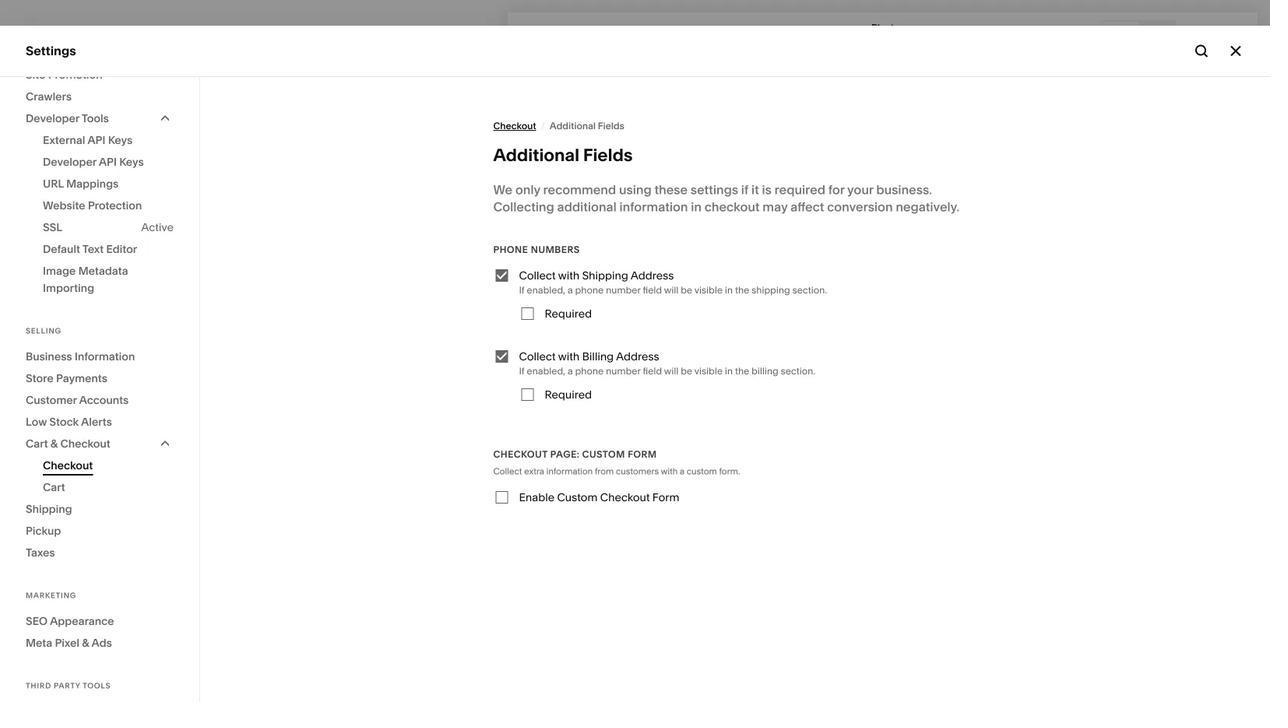 Task type: locate. For each thing, give the bounding box(es) containing it.
will for collect with shipping address
[[664, 285, 679, 296]]

collect left billing
[[519, 350, 556, 363]]

1 vertical spatial visible
[[695, 366, 723, 377]]

a for shipping
[[568, 285, 573, 296]]

form for checkout
[[653, 491, 680, 505]]

1 vertical spatial developer
[[43, 155, 97, 169]]

address for collect with shipping address
[[631, 269, 674, 282]]

business information
[[26, 350, 135, 363]]

your
[[848, 182, 874, 198]]

meta
[[26, 637, 52, 650]]

number up billing
[[606, 285, 641, 296]]

with for billing
[[558, 350, 580, 363]]

marketing up john
[[26, 591, 77, 601]]

number
[[606, 285, 641, 296], [606, 366, 641, 377]]

section. inside collect with billing address if enabled, a phone number field will be visible in the billing section.
[[781, 366, 816, 377]]

external
[[43, 134, 85, 147]]

custom down from
[[557, 491, 598, 505]]

1 vertical spatial address
[[616, 350, 660, 363]]

developer api keys link
[[43, 151, 174, 173]]

meta pixel & ads
[[26, 637, 112, 650]]

row group
[[199, 120, 508, 703]]

developer inside developer api keys 'link'
[[43, 155, 97, 169]]

in for collect with billing address
[[725, 366, 733, 377]]

0 vertical spatial be
[[681, 285, 693, 296]]

information down page: on the bottom of the page
[[547, 467, 593, 477]]

developer inside developer tools dropdown button
[[26, 112, 79, 125]]

1 vertical spatial information
[[547, 467, 593, 477]]

0 vertical spatial address
[[631, 269, 674, 282]]

negatively.
[[896, 199, 960, 215]]

keys up 'url mappings' link
[[119, 155, 144, 169]]

settings up taxes
[[26, 529, 75, 544]]

collect with billing address if enabled, a phone number field will be visible in the billing section.
[[519, 350, 816, 377]]

the left billing
[[736, 366, 750, 377]]

pickup link
[[26, 520, 174, 542]]

will inside collect with shipping address if enabled, a phone number field will be visible in the shipping section.
[[664, 285, 679, 296]]

1 vertical spatial if
[[519, 366, 525, 377]]

website for website
[[26, 97, 74, 112]]

0 vertical spatial keys
[[108, 134, 133, 147]]

with down numbers
[[558, 269, 580, 282]]

checkout inside dropdown button
[[60, 438, 110, 451]]

keys inside developer api keys 'link'
[[119, 155, 144, 169]]

0 vertical spatial settings
[[26, 43, 76, 58]]

developer for developer tools
[[26, 112, 79, 125]]

information down these
[[620, 199, 688, 215]]

with for shipping
[[558, 269, 580, 282]]

& left ads
[[82, 637, 89, 650]]

1 be from the top
[[681, 285, 693, 296]]

editor
[[106, 243, 137, 256]]

1 vertical spatial section.
[[781, 366, 816, 377]]

website down site promotion
[[26, 97, 74, 112]]

field
[[643, 285, 662, 296], [643, 366, 662, 377]]

0 horizontal spatial information
[[547, 467, 593, 477]]

custom
[[687, 467, 717, 477]]

field inside collect with billing address if enabled, a phone number field will be visible in the billing section.
[[643, 366, 662, 377]]

shipping down the additional
[[582, 269, 629, 282]]

tab list
[[1103, 21, 1175, 46]]

protection
[[88, 199, 142, 212]]

if inside collect with shipping address if enabled, a phone number field will be visible in the shipping section.
[[519, 285, 525, 296]]

0 vertical spatial field
[[643, 285, 662, 296]]

1 selling from the top
[[26, 124, 66, 139]]

page:
[[551, 449, 580, 460]]

we
[[494, 182, 513, 198]]

2 field from the top
[[643, 366, 662, 377]]

be for collect with shipping address
[[681, 285, 693, 296]]

0 vertical spatial &
[[51, 438, 58, 451]]

developer down crawlers
[[26, 112, 79, 125]]

pickup
[[26, 525, 61, 538]]

0 vertical spatial cart
[[26, 438, 48, 451]]

1 vertical spatial form
[[653, 491, 680, 505]]

a
[[568, 285, 573, 296], [568, 366, 573, 377], [680, 467, 685, 477]]

third party tools
[[26, 682, 111, 691]]

seo appearance
[[26, 615, 114, 628]]

cart
[[26, 438, 48, 451], [43, 481, 65, 494]]

collect for collect with billing address
[[519, 350, 556, 363]]

0 vertical spatial custom
[[583, 449, 626, 460]]

will inside collect with billing address if enabled, a phone number field will be visible in the billing section.
[[664, 366, 679, 377]]

fields
[[598, 120, 625, 132], [583, 145, 633, 166]]

section. right billing
[[781, 366, 816, 377]]

1 enabled, from the top
[[527, 285, 566, 296]]

0 vertical spatial selling
[[26, 124, 66, 139]]

1 vertical spatial required
[[545, 388, 592, 402]]

phone inside collect with shipping address if enabled, a phone number field will be visible in the shipping section.
[[575, 285, 604, 296]]

0 vertical spatial in
[[691, 199, 702, 215]]

api
[[88, 134, 106, 147], [99, 155, 117, 169]]

url mappings
[[43, 177, 119, 191]]

1 vertical spatial custom
[[557, 491, 598, 505]]

third
[[26, 682, 51, 691]]

required up billing
[[545, 307, 592, 321]]

form up customers
[[628, 449, 657, 460]]

information inside checkout page: custom form collect extra information from customers with a custom form.
[[547, 467, 593, 477]]

0 vertical spatial with
[[558, 269, 580, 282]]

additional down /
[[494, 145, 580, 166]]

marketing down external in the top left of the page
[[26, 152, 86, 167]]

checkout
[[494, 120, 537, 132], [60, 438, 110, 451], [494, 449, 548, 460], [43, 459, 93, 473], [601, 491, 650, 505]]

checkout down cart & checkout
[[43, 459, 93, 473]]

shipping
[[752, 285, 791, 296]]

visible left billing
[[695, 366, 723, 377]]

developer down external in the top left of the page
[[43, 155, 97, 169]]

0 horizontal spatial shipping
[[26, 503, 72, 516]]

cart & checkout link
[[26, 433, 174, 455]]

checkout link up asset library "link"
[[43, 455, 174, 477]]

if inside collect with billing address if enabled, a phone number field will be visible in the billing section.
[[519, 366, 525, 377]]

number inside collect with billing address if enabled, a phone number field will be visible in the billing section.
[[606, 366, 641, 377]]

1 the from the top
[[736, 285, 750, 296]]

a inside collect with billing address if enabled, a phone number field will be visible in the billing section.
[[568, 366, 573, 377]]

the inside collect with billing address if enabled, a phone number field will be visible in the billing section.
[[736, 366, 750, 377]]

1 visible from the top
[[695, 285, 723, 296]]

0 vertical spatial number
[[606, 285, 641, 296]]

in inside collect with shipping address if enabled, a phone number field will be visible in the shipping section.
[[725, 285, 733, 296]]

billing
[[752, 366, 779, 377]]

website protection link
[[43, 195, 174, 217]]

mappings
[[66, 177, 119, 191]]

with inside collect with shipping address if enabled, a phone number field will be visible in the shipping section.
[[558, 269, 580, 282]]

1 vertical spatial marketing
[[26, 591, 77, 601]]

cart inside dropdown button
[[26, 438, 48, 451]]

checkout up extra
[[494, 449, 548, 460]]

custom up from
[[583, 449, 626, 460]]

number down billing
[[606, 366, 641, 377]]

api inside 'link'
[[99, 155, 117, 169]]

in left billing
[[725, 366, 733, 377]]

0 vertical spatial will
[[664, 285, 679, 296]]

keys
[[108, 134, 133, 147], [119, 155, 144, 169]]

0 vertical spatial website
[[26, 97, 74, 112]]

& down stock
[[51, 438, 58, 451]]

text
[[82, 243, 104, 256]]

0 vertical spatial visible
[[695, 285, 723, 296]]

1 vertical spatial the
[[736, 366, 750, 377]]

enabled, inside collect with billing address if enabled, a phone number field will be visible in the billing section.
[[527, 366, 566, 377]]

1 vertical spatial keys
[[119, 155, 144, 169]]

keys inside external api keys link
[[108, 134, 133, 147]]

visible inside collect with billing address if enabled, a phone number field will be visible in the billing section.
[[695, 366, 723, 377]]

if
[[519, 285, 525, 296], [519, 366, 525, 377]]

fields up additional fields at the left of page
[[598, 120, 625, 132]]

2 visible from the top
[[695, 366, 723, 377]]

with
[[558, 269, 580, 282], [558, 350, 580, 363], [661, 467, 678, 477]]

phone down billing
[[575, 366, 604, 377]]

collect inside collect with billing address if enabled, a phone number field will be visible in the billing section.
[[519, 350, 556, 363]]

1 number from the top
[[606, 285, 641, 296]]

2 be from the top
[[681, 366, 693, 377]]

selling down crawlers
[[26, 124, 66, 139]]

a inside checkout page: custom form collect extra information from customers with a custom form.
[[680, 467, 685, 477]]

enabled, for collect with billing address
[[527, 366, 566, 377]]

visible left the shipping
[[695, 285, 723, 296]]

meta pixel & ads link
[[26, 633, 174, 654]]

1 vertical spatial with
[[558, 350, 580, 363]]

settings
[[691, 182, 739, 198]]

0 vertical spatial additional
[[550, 120, 596, 132]]

payments
[[56, 372, 107, 385]]

&
[[51, 438, 58, 451], [82, 637, 89, 650]]

analytics link
[[26, 206, 173, 225]]

0 vertical spatial a
[[568, 285, 573, 296]]

ssl
[[43, 221, 62, 234]]

0 horizontal spatial checkout link
[[43, 455, 174, 477]]

section. inside collect with shipping address if enabled, a phone number field will be visible in the shipping section.
[[793, 285, 828, 296]]

1 horizontal spatial &
[[82, 637, 89, 650]]

number for shipping
[[606, 285, 641, 296]]

2 if from the top
[[519, 366, 525, 377]]

additional right /
[[550, 120, 596, 132]]

2 vertical spatial collect
[[494, 467, 522, 477]]

collect left extra
[[494, 467, 522, 477]]

tools
[[82, 112, 109, 125], [83, 682, 111, 691]]

2 the from the top
[[736, 366, 750, 377]]

the left the shipping
[[736, 285, 750, 296]]

with inside collect with billing address if enabled, a phone number field will be visible in the billing section.
[[558, 350, 580, 363]]

2 phone from the top
[[575, 366, 604, 377]]

1 vertical spatial number
[[606, 366, 641, 377]]

address inside collect with shipping address if enabled, a phone number field will be visible in the shipping section.
[[631, 269, 674, 282]]

shipping inside collect with shipping address if enabled, a phone number field will be visible in the shipping section.
[[582, 269, 629, 282]]

form down customers
[[653, 491, 680, 505]]

phone
[[575, 285, 604, 296], [575, 366, 604, 377]]

0 vertical spatial collect
[[519, 269, 556, 282]]

0 vertical spatial form
[[628, 449, 657, 460]]

api up marketing link
[[88, 134, 106, 147]]

0 vertical spatial enabled,
[[527, 285, 566, 296]]

2 enabled, from the top
[[527, 366, 566, 377]]

checkout down alerts
[[60, 438, 110, 451]]

2 settings from the top
[[26, 529, 75, 544]]

it
[[752, 182, 760, 198]]

required down billing
[[545, 388, 592, 402]]

visible inside collect with shipping address if enabled, a phone number field will be visible in the shipping section.
[[695, 285, 723, 296]]

information
[[620, 199, 688, 215], [547, 467, 593, 477]]

1 vertical spatial will
[[664, 366, 679, 377]]

developer for developer api keys
[[43, 155, 97, 169]]

collect
[[519, 269, 556, 282], [519, 350, 556, 363], [494, 467, 522, 477]]

shipping up pickup
[[26, 503, 72, 516]]

address inside collect with billing address if enabled, a phone number field will be visible in the billing section.
[[616, 350, 660, 363]]

1 vertical spatial selling
[[26, 326, 62, 336]]

1 horizontal spatial checkout link
[[494, 112, 537, 140]]

1 vertical spatial website
[[43, 199, 85, 212]]

number inside collect with shipping address if enabled, a phone number field will be visible in the shipping section.
[[606, 285, 641, 296]]

cart up the asset library
[[43, 481, 65, 494]]

checkout page: custom form collect extra information from customers with a custom form.
[[494, 449, 741, 477]]

keys up developer api keys 'link'
[[108, 134, 133, 147]]

0 vertical spatial if
[[519, 285, 525, 296]]

smith
[[86, 607, 112, 618]]

enabled,
[[527, 285, 566, 296], [527, 366, 566, 377]]

website down contacts
[[43, 199, 85, 212]]

selling up business
[[26, 326, 62, 336]]

checkout left /
[[494, 120, 537, 132]]

0 vertical spatial marketing
[[26, 152, 86, 167]]

the for collect with shipping address
[[736, 285, 750, 296]]

2 number from the top
[[606, 366, 641, 377]]

external api keys link
[[43, 129, 174, 151]]

site promotion
[[26, 68, 103, 81]]

if for collect with shipping address
[[519, 285, 525, 296]]

0 vertical spatial the
[[736, 285, 750, 296]]

collect inside collect with shipping address if enabled, a phone number field will be visible in the shipping section.
[[519, 269, 556, 282]]

0 vertical spatial phone
[[575, 285, 604, 296]]

asset
[[26, 501, 59, 516]]

phone
[[494, 244, 529, 256]]

form inside checkout page: custom form collect extra information from customers with a custom form.
[[628, 449, 657, 460]]

be inside collect with billing address if enabled, a phone number field will be visible in the billing section.
[[681, 366, 693, 377]]

1 vertical spatial settings
[[26, 529, 75, 544]]

collect down 'phone numbers' on the top left of the page
[[519, 269, 556, 282]]

with left billing
[[558, 350, 580, 363]]

1 horizontal spatial information
[[620, 199, 688, 215]]

a inside collect with shipping address if enabled, a phone number field will be visible in the shipping section.
[[568, 285, 573, 296]]

in down the settings
[[691, 199, 702, 215]]

0 vertical spatial section.
[[793, 285, 828, 296]]

will
[[664, 285, 679, 296], [664, 366, 679, 377]]

the inside collect with shipping address if enabled, a phone number field will be visible in the shipping section.
[[736, 285, 750, 296]]

checkout link left /
[[494, 112, 537, 140]]

website
[[26, 97, 74, 112], [43, 199, 85, 212]]

phone inside collect with billing address if enabled, a phone number field will be visible in the billing section.
[[575, 366, 604, 377]]

business
[[26, 350, 72, 363]]

if
[[742, 182, 749, 198]]

field inside collect with shipping address if enabled, a phone number field will be visible in the shipping section.
[[643, 285, 662, 296]]

with inside checkout page: custom form collect extra information from customers with a custom form.
[[661, 467, 678, 477]]

website protection
[[43, 199, 142, 212]]

in inside we only recommend using these settings if it is required for your business. collecting additional information in checkout may affect conversion negatively.
[[691, 199, 702, 215]]

cart inside 'link'
[[43, 481, 65, 494]]

phone down numbers
[[575, 285, 604, 296]]

with right customers
[[661, 467, 678, 477]]

0 vertical spatial developer
[[26, 112, 79, 125]]

a for billing
[[568, 366, 573, 377]]

section. right the shipping
[[793, 285, 828, 296]]

be inside collect with shipping address if enabled, a phone number field will be visible in the shipping section.
[[681, 285, 693, 296]]

party
[[54, 682, 81, 691]]

in left the shipping
[[725, 285, 733, 296]]

enabled, inside collect with shipping address if enabled, a phone number field will be visible in the shipping section.
[[527, 285, 566, 296]]

in inside collect with billing address if enabled, a phone number field will be visible in the billing section.
[[725, 366, 733, 377]]

1 vertical spatial api
[[99, 155, 117, 169]]

2 will from the top
[[664, 366, 679, 377]]

cart & checkout
[[26, 438, 110, 451]]

2 vertical spatial a
[[680, 467, 685, 477]]

seo appearance link
[[26, 611, 174, 633]]

0 vertical spatial information
[[620, 199, 688, 215]]

promotion
[[48, 68, 103, 81]]

0 vertical spatial api
[[88, 134, 106, 147]]

tools down crawlers link
[[82, 112, 109, 125]]

website link
[[26, 96, 173, 114]]

contacts link
[[26, 179, 173, 197]]

1 vertical spatial cart
[[43, 481, 65, 494]]

1 vertical spatial additional
[[494, 145, 580, 166]]

0 horizontal spatial &
[[51, 438, 58, 451]]

1 vertical spatial checkout link
[[43, 455, 174, 477]]

settings up site promotion
[[26, 43, 76, 58]]

marketing link
[[26, 151, 173, 169]]

information inside we only recommend using these settings if it is required for your business. collecting additional information in checkout may affect conversion negatively.
[[620, 199, 688, 215]]

visible for collect with shipping address
[[695, 285, 723, 296]]

1 vertical spatial phone
[[575, 366, 604, 377]]

john smith johnsmith43233@gmail.com
[[62, 607, 187, 631]]

1 field from the top
[[643, 285, 662, 296]]

0 vertical spatial tools
[[82, 112, 109, 125]]

0 vertical spatial required
[[545, 307, 592, 321]]

1 vertical spatial a
[[568, 366, 573, 377]]

cart for cart
[[43, 481, 65, 494]]

active
[[141, 221, 174, 234]]

tools right party
[[83, 682, 111, 691]]

api up 'url mappings' link
[[99, 155, 117, 169]]

section.
[[793, 285, 828, 296], [781, 366, 816, 377]]

contacts
[[26, 180, 79, 195]]

1 vertical spatial in
[[725, 285, 733, 296]]

form for custom
[[628, 449, 657, 460]]

1 vertical spatial &
[[82, 637, 89, 650]]

1 will from the top
[[664, 285, 679, 296]]

1 vertical spatial field
[[643, 366, 662, 377]]

1 vertical spatial collect
[[519, 350, 556, 363]]

address
[[631, 269, 674, 282], [616, 350, 660, 363]]

fields down / additional fields
[[583, 145, 633, 166]]

developer tools link
[[26, 108, 174, 129]]

cart for cart & checkout
[[26, 438, 48, 451]]

& inside "link"
[[82, 637, 89, 650]]

if for collect with billing address
[[519, 366, 525, 377]]

1 vertical spatial enabled,
[[527, 366, 566, 377]]

1 if from the top
[[519, 285, 525, 296]]

marketing
[[26, 152, 86, 167], [26, 591, 77, 601]]

1 horizontal spatial shipping
[[582, 269, 629, 282]]

2 vertical spatial with
[[661, 467, 678, 477]]

1 vertical spatial be
[[681, 366, 693, 377]]

cart down low
[[26, 438, 48, 451]]

checkout inside checkout page: custom form collect extra information from customers with a custom form.
[[494, 449, 548, 460]]

1 phone from the top
[[575, 285, 604, 296]]

0 vertical spatial shipping
[[582, 269, 629, 282]]

in
[[691, 199, 702, 215], [725, 285, 733, 296], [725, 366, 733, 377]]

form
[[628, 449, 657, 460], [653, 491, 680, 505]]

2 vertical spatial in
[[725, 366, 733, 377]]



Task type: vqa. For each thing, say whether or not it's contained in the screenshot.
&
yes



Task type: describe. For each thing, give the bounding box(es) containing it.
customer accounts link
[[26, 390, 174, 411]]

extra
[[524, 467, 545, 477]]

low stock alerts
[[26, 416, 112, 429]]

website for website protection
[[43, 199, 85, 212]]

2 marketing from the top
[[26, 591, 77, 601]]

affect
[[791, 199, 825, 215]]

custom inside checkout page: custom form collect extra information from customers with a custom form.
[[583, 449, 626, 460]]

1 vertical spatial shipping
[[26, 503, 72, 516]]

2 selling from the top
[[26, 326, 62, 336]]

will for collect with billing address
[[664, 366, 679, 377]]

in for collect with shipping address
[[725, 285, 733, 296]]

cart link
[[43, 477, 174, 499]]

enabled, for collect with shipping address
[[527, 285, 566, 296]]

store payments link
[[26, 368, 174, 390]]

site
[[26, 68, 46, 81]]

may
[[763, 199, 788, 215]]

scheduling link
[[26, 234, 173, 252]]

taxes link
[[26, 542, 174, 564]]

/
[[541, 120, 545, 132]]

phone numbers
[[494, 244, 580, 256]]

api for external
[[88, 134, 106, 147]]

low stock alerts link
[[26, 411, 174, 433]]

customers
[[616, 467, 659, 477]]

stock
[[49, 416, 79, 429]]

collect with shipping address if enabled, a phone number field will be visible in the shipping section.
[[519, 269, 828, 296]]

address for collect with billing address
[[616, 350, 660, 363]]

only
[[516, 182, 541, 198]]

shipping link
[[26, 499, 174, 520]]

is
[[762, 182, 772, 198]]

checkout
[[705, 199, 760, 215]]

field for collect with shipping address
[[643, 285, 662, 296]]

low
[[26, 416, 47, 429]]

settings link
[[26, 528, 173, 546]]

taxes
[[26, 547, 55, 560]]

field for collect with billing address
[[643, 366, 662, 377]]

form.
[[720, 467, 741, 477]]

keys for developer api keys
[[119, 155, 144, 169]]

0 vertical spatial checkout link
[[494, 112, 537, 140]]

0 vertical spatial fields
[[598, 120, 625, 132]]

section. for collect with billing address
[[781, 366, 816, 377]]

customer accounts
[[26, 394, 129, 407]]

visible for collect with billing address
[[695, 366, 723, 377]]

collect inside checkout page: custom form collect extra information from customers with a custom form.
[[494, 467, 522, 477]]

we only recommend using these settings if it is required for your business. collecting additional information in checkout may affect conversion negatively.
[[494, 182, 960, 215]]

collecting
[[494, 199, 555, 215]]

be for collect with billing address
[[681, 366, 693, 377]]

external api keys
[[43, 134, 133, 147]]

developer api keys
[[43, 155, 144, 169]]

section. for collect with shipping address
[[793, 285, 828, 296]]

1 vertical spatial fields
[[583, 145, 633, 166]]

store
[[26, 372, 54, 385]]

seo
[[26, 615, 48, 628]]

business.
[[877, 182, 933, 198]]

collect for collect with shipping address
[[519, 269, 556, 282]]

enable custom checkout form
[[519, 491, 680, 505]]

developer tools button
[[26, 108, 174, 129]]

store payments
[[26, 372, 107, 385]]

tools inside dropdown button
[[82, 112, 109, 125]]

billing
[[582, 350, 614, 363]]

default text editor
[[43, 243, 137, 256]]

selling link
[[26, 123, 173, 142]]

& inside dropdown button
[[51, 438, 58, 451]]

developer tools
[[26, 112, 109, 125]]

url
[[43, 177, 64, 191]]

the for collect with billing address
[[736, 366, 750, 377]]

image metadata importing
[[43, 265, 128, 295]]

help
[[26, 556, 53, 572]]

business information link
[[26, 346, 174, 368]]

customer
[[26, 394, 77, 407]]

/ additional fields
[[541, 120, 625, 132]]

api for developer
[[99, 155, 117, 169]]

number for billing
[[606, 366, 641, 377]]

phone for shipping
[[575, 285, 604, 296]]

recommend
[[543, 182, 616, 198]]

johnsmith43233@gmail.com
[[62, 620, 187, 631]]

asset library
[[26, 501, 104, 516]]

1 vertical spatial tools
[[83, 682, 111, 691]]

library
[[62, 501, 104, 516]]

site promotion link
[[26, 64, 174, 86]]

image metadata importing link
[[43, 260, 174, 299]]

additional fields
[[494, 145, 633, 166]]

1 settings from the top
[[26, 43, 76, 58]]

asset library link
[[26, 500, 173, 519]]

from
[[595, 467, 614, 477]]

scheduling
[[26, 235, 93, 250]]

phone for billing
[[575, 366, 604, 377]]

information
[[75, 350, 135, 363]]

importing
[[43, 282, 94, 295]]

john
[[62, 607, 84, 618]]

cart & checkout button
[[26, 433, 174, 455]]

crawlers
[[26, 90, 72, 103]]

ads
[[92, 637, 112, 650]]

checkout down customers
[[601, 491, 650, 505]]

enable
[[519, 491, 555, 505]]

url mappings link
[[43, 173, 174, 195]]

using
[[619, 182, 652, 198]]

keys for external api keys
[[108, 134, 133, 147]]

1 marketing from the top
[[26, 152, 86, 167]]

additional
[[557, 199, 617, 215]]

1 required from the top
[[545, 307, 592, 321]]

appearance
[[50, 615, 114, 628]]

accounts
[[79, 394, 129, 407]]

crawlers link
[[26, 86, 174, 108]]

2 required from the top
[[545, 388, 592, 402]]

conversion
[[828, 199, 893, 215]]

pixel
[[55, 637, 79, 650]]

for
[[829, 182, 845, 198]]



